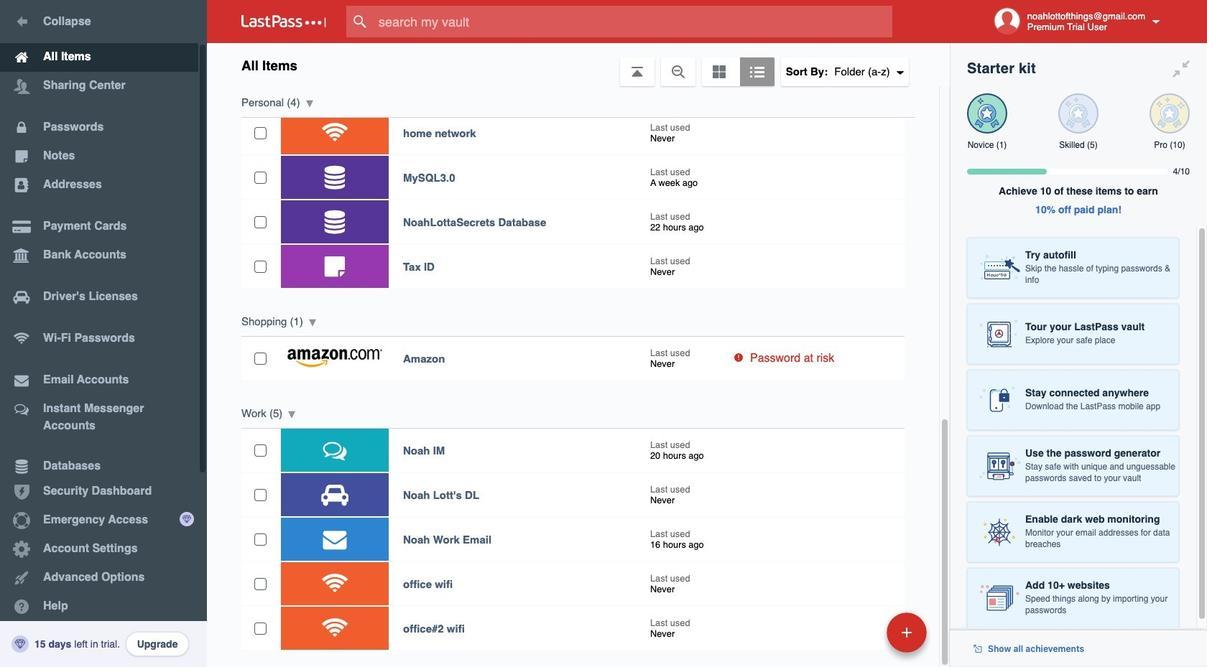 Task type: describe. For each thing, give the bounding box(es) containing it.
new item element
[[788, 612, 932, 653]]

search my vault text field
[[346, 6, 921, 37]]

lastpass image
[[241, 15, 326, 28]]

new item navigation
[[788, 609, 936, 668]]



Task type: locate. For each thing, give the bounding box(es) containing it.
vault options navigation
[[207, 43, 950, 86]]

main navigation navigation
[[0, 0, 207, 668]]

Search search field
[[346, 6, 921, 37]]



Task type: vqa. For each thing, say whether or not it's contained in the screenshot.
New item element
yes



